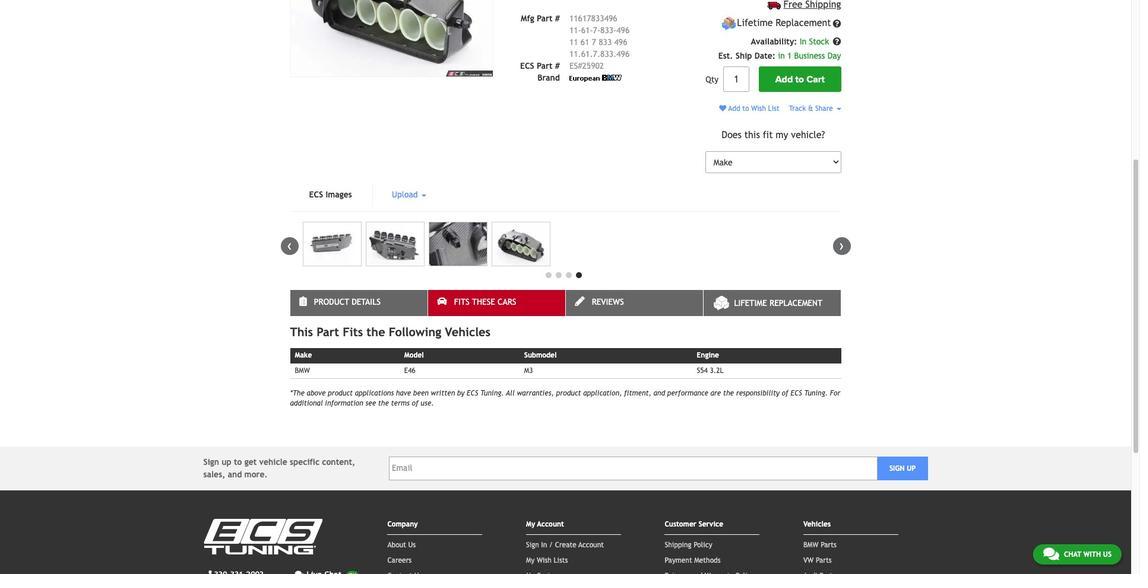 Task type: locate. For each thing, give the bounding box(es) containing it.
my account
[[526, 521, 564, 529]]

0 vertical spatial us
[[408, 542, 416, 550]]

2 my from the top
[[526, 557, 535, 565]]

bmw down make
[[295, 367, 310, 375]]

tuning. left "all"
[[481, 389, 504, 398]]

wish left list at top right
[[751, 105, 766, 113]]

1 my from the top
[[526, 521, 535, 529]]

parts up vw parts
[[821, 542, 837, 550]]

use.
[[421, 400, 434, 408]]

sign
[[203, 458, 219, 467], [890, 465, 905, 473], [526, 542, 539, 550]]

0 vertical spatial my
[[526, 521, 535, 529]]

track & share
[[789, 105, 835, 113]]

lifetime replacement
[[737, 18, 831, 29], [734, 299, 823, 309]]

lifetime
[[737, 18, 773, 29], [734, 299, 767, 309]]

# up 'brand'
[[555, 61, 560, 71]]

upload button
[[373, 183, 445, 207]]

to left cart
[[796, 74, 804, 85]]

e46
[[404, 367, 416, 375]]

comments image left chat
[[1044, 548, 1060, 562]]

› link
[[833, 238, 851, 256]]

1 horizontal spatial add
[[776, 74, 793, 85]]

day
[[828, 51, 841, 61]]

to inside sign up to get vehicle specific content, sales, and more.
[[234, 458, 242, 467]]

payment methods link
[[665, 557, 721, 565]]

0 horizontal spatial account
[[537, 521, 564, 529]]

add for add to cart
[[776, 74, 793, 85]]

es#25902 - 11617833496 - euro csl intake - give your vehicle the intake it was meant to have - genuine european bmw - bmw image
[[290, 0, 494, 78], [303, 222, 362, 267], [366, 222, 425, 267], [429, 222, 488, 267], [492, 222, 551, 267]]

1 product from the left
[[328, 389, 353, 398]]

0 horizontal spatial product
[[328, 389, 353, 398]]

2 product from the left
[[556, 389, 581, 398]]

my
[[526, 521, 535, 529], [526, 557, 535, 565]]

1 vertical spatial account
[[579, 542, 604, 550]]

stock
[[809, 37, 829, 47]]

1 vertical spatial lifetime replacement
[[734, 299, 823, 309]]

0 horizontal spatial bmw
[[295, 367, 310, 375]]

chat
[[1064, 551, 1082, 560]]

up inside sign up to get vehicle specific content, sales, and more.
[[222, 458, 232, 467]]

add inside add to cart button
[[776, 74, 793, 85]]

part up 'brand'
[[537, 61, 553, 71]]

0 horizontal spatial and
[[228, 470, 242, 480]]

11 61 7 833 496
[[570, 37, 628, 47]]

of right responsibility
[[782, 389, 789, 398]]

2 vertical spatial part
[[317, 326, 339, 339]]

1 vertical spatial part
[[537, 61, 553, 71]]

this
[[745, 129, 760, 141]]

add right heart icon
[[729, 105, 741, 113]]

1 vertical spatial question circle image
[[833, 38, 841, 46]]

7-
[[593, 25, 601, 35]]

#
[[555, 14, 560, 23], [555, 61, 560, 71]]

1 horizontal spatial to
[[743, 105, 749, 113]]

terms
[[391, 400, 410, 408]]

account
[[537, 521, 564, 529], [579, 542, 604, 550]]

in
[[778, 51, 785, 61]]

# right the mfg
[[555, 14, 560, 23]]

fit
[[763, 129, 773, 141]]

0 vertical spatial account
[[537, 521, 564, 529]]

1 vertical spatial parts
[[816, 557, 832, 565]]

0 vertical spatial #
[[555, 14, 560, 23]]

0 horizontal spatial us
[[408, 542, 416, 550]]

does
[[722, 129, 742, 141]]

shipping policy
[[665, 542, 713, 550]]

sign up button
[[878, 457, 928, 481]]

1 horizontal spatial product
[[556, 389, 581, 398]]

parts for vw parts
[[816, 557, 832, 565]]

0 horizontal spatial fits
[[343, 326, 363, 339]]

careers
[[388, 557, 412, 565]]

0 vertical spatial to
[[796, 74, 804, 85]]

and right sales,
[[228, 470, 242, 480]]

1 horizontal spatial of
[[782, 389, 789, 398]]

None text field
[[724, 67, 750, 92]]

1 horizontal spatial account
[[579, 542, 604, 550]]

2 # from the top
[[555, 61, 560, 71]]

1 vertical spatial us
[[1103, 551, 1112, 560]]

ecs inside 11617833496 11-61-7-833-496 11 61 7 833 496 11.61.7.833.496 ecs part #
[[520, 61, 534, 71]]

1 horizontal spatial sign
[[526, 542, 539, 550]]

1 vertical spatial fits
[[343, 326, 363, 339]]

ecs left es# 25902 brand
[[520, 61, 534, 71]]

up inside button
[[907, 465, 916, 473]]

add to cart button
[[759, 67, 841, 92]]

1 vertical spatial add
[[729, 105, 741, 113]]

2 question circle image from the top
[[833, 38, 841, 46]]

the right the see
[[378, 400, 389, 408]]

1 horizontal spatial comments image
[[1044, 548, 1060, 562]]

service
[[699, 521, 724, 529]]

vw parts
[[804, 557, 832, 565]]

1 vertical spatial bmw
[[804, 542, 819, 550]]

cars
[[498, 298, 517, 307]]

this product is lifetime replacement eligible image
[[722, 16, 736, 31]]

0 vertical spatial comments image
[[1044, 548, 1060, 562]]

in up business
[[800, 37, 807, 47]]

# inside 11617833496 11-61-7-833-496 11 61 7 833 496 11.61.7.833.496 ecs part #
[[555, 61, 560, 71]]

0 horizontal spatial comments image
[[295, 571, 304, 575]]

›
[[840, 238, 844, 254]]

1 vertical spatial in
[[541, 542, 547, 550]]

vehicles up bmw parts at the bottom right of the page
[[804, 521, 831, 529]]

1 horizontal spatial in
[[800, 37, 807, 47]]

applications
[[355, 389, 394, 398]]

1 vertical spatial wish
[[537, 557, 552, 565]]

account up /
[[537, 521, 564, 529]]

add down in
[[776, 74, 793, 85]]

ecs right by in the left of the page
[[467, 389, 478, 398]]

part right this in the left of the page
[[317, 326, 339, 339]]

1 vertical spatial the
[[723, 389, 734, 398]]

1 horizontal spatial vehicles
[[804, 521, 831, 529]]

to left "get" on the bottom left of page
[[234, 458, 242, 467]]

bmw up vw
[[804, 542, 819, 550]]

details
[[352, 298, 381, 307]]

0 horizontal spatial add
[[729, 105, 741, 113]]

61-
[[581, 25, 593, 35]]

1 vertical spatial lifetime
[[734, 299, 767, 309]]

0 vertical spatial add
[[776, 74, 793, 85]]

us right about
[[408, 542, 416, 550]]

1 horizontal spatial wish
[[751, 105, 766, 113]]

comments image down the ecs tuning "image" on the left bottom of the page
[[295, 571, 304, 575]]

sign for sign up
[[890, 465, 905, 473]]

in left /
[[541, 542, 547, 550]]

sales,
[[203, 470, 225, 480]]

bmw
[[295, 367, 310, 375], [804, 542, 819, 550]]

1 vertical spatial to
[[743, 105, 749, 113]]

1 horizontal spatial bmw
[[804, 542, 819, 550]]

product up information
[[328, 389, 353, 398]]

parts right vw
[[816, 557, 832, 565]]

0 horizontal spatial up
[[222, 458, 232, 467]]

fits
[[454, 298, 470, 307], [343, 326, 363, 339]]

account right 'create'
[[579, 542, 604, 550]]

sign up to get vehicle specific content, sales, and more.
[[203, 458, 355, 480]]

part right the mfg
[[537, 14, 553, 23]]

comments image inside 'chat with us' link
[[1044, 548, 1060, 562]]

sign inside sign up to get vehicle specific content, sales, and more.
[[203, 458, 219, 467]]

0 vertical spatial parts
[[821, 542, 837, 550]]

payment
[[665, 557, 692, 565]]

to
[[796, 74, 804, 85], [743, 105, 749, 113], [234, 458, 242, 467]]

1 horizontal spatial tuning.
[[805, 389, 828, 398]]

add to wish list link
[[719, 105, 780, 113]]

1 vertical spatial my
[[526, 557, 535, 565]]

to right heart icon
[[743, 105, 749, 113]]

the
[[367, 326, 385, 339], [723, 389, 734, 398], [378, 400, 389, 408]]

in for /
[[541, 542, 547, 550]]

vehicles down these
[[445, 326, 491, 339]]

0 horizontal spatial wish
[[537, 557, 552, 565]]

0 vertical spatial bmw
[[295, 367, 310, 375]]

1 tuning. from the left
[[481, 389, 504, 398]]

bmw parts link
[[804, 542, 837, 550]]

0 horizontal spatial to
[[234, 458, 242, 467]]

us right with
[[1103, 551, 1112, 560]]

1 vertical spatial #
[[555, 61, 560, 71]]

0 vertical spatial vehicles
[[445, 326, 491, 339]]

my left lists
[[526, 557, 535, 565]]

of
[[782, 389, 789, 398], [412, 400, 419, 408]]

lifetime replacement link
[[704, 291, 841, 317]]

my up my wish lists
[[526, 521, 535, 529]]

the right "are"
[[723, 389, 734, 398]]

my wish lists
[[526, 557, 568, 565]]

2 horizontal spatial sign
[[890, 465, 905, 473]]

get
[[245, 458, 257, 467]]

0 horizontal spatial tuning.
[[481, 389, 504, 398]]

2 horizontal spatial to
[[796, 74, 804, 85]]

fits left these
[[454, 298, 470, 307]]

0 horizontal spatial sign
[[203, 458, 219, 467]]

1 horizontal spatial us
[[1103, 551, 1112, 560]]

application,
[[583, 389, 622, 398]]

0 vertical spatial in
[[800, 37, 807, 47]]

1 horizontal spatial up
[[907, 465, 916, 473]]

2 vertical spatial to
[[234, 458, 242, 467]]

vw
[[804, 557, 814, 565]]

sign inside button
[[890, 465, 905, 473]]

2 vertical spatial the
[[378, 400, 389, 408]]

0 vertical spatial question circle image
[[833, 20, 841, 28]]

comments image
[[1044, 548, 1060, 562], [295, 571, 304, 575]]

0 horizontal spatial of
[[412, 400, 419, 408]]

with
[[1084, 551, 1101, 560]]

been
[[413, 389, 429, 398]]

0 vertical spatial fits
[[454, 298, 470, 307]]

submodel
[[524, 352, 557, 360]]

25902
[[582, 61, 604, 71]]

0 horizontal spatial vehicles
[[445, 326, 491, 339]]

2 tuning. from the left
[[805, 389, 828, 398]]

customer
[[665, 521, 697, 529]]

model
[[404, 352, 424, 360]]

list
[[768, 105, 780, 113]]

fits down product details link
[[343, 326, 363, 339]]

the down details on the left
[[367, 326, 385, 339]]

1 vertical spatial replacement
[[770, 299, 823, 309]]

product right warranties,
[[556, 389, 581, 398]]

parts
[[821, 542, 837, 550], [816, 557, 832, 565]]

est. ship date: in 1 business day
[[719, 51, 841, 61]]

free shipping image
[[768, 1, 781, 9]]

0 vertical spatial of
[[782, 389, 789, 398]]

company
[[388, 521, 418, 529]]

1 question circle image from the top
[[833, 20, 841, 28]]

us inside 'chat with us' link
[[1103, 551, 1112, 560]]

reviews
[[592, 298, 624, 307]]

to inside button
[[796, 74, 804, 85]]

ship
[[736, 51, 752, 61]]

question circle image
[[833, 20, 841, 28], [833, 38, 841, 46]]

heart image
[[719, 105, 727, 113]]

tuning. left "for"
[[805, 389, 828, 398]]

0 vertical spatial and
[[654, 389, 665, 398]]

1 vertical spatial and
[[228, 470, 242, 480]]

and inside sign up to get vehicle specific content, sales, and more.
[[228, 470, 242, 480]]

cart
[[807, 74, 825, 85]]

additional
[[290, 400, 323, 408]]

1 horizontal spatial and
[[654, 389, 665, 398]]

0 vertical spatial part
[[537, 14, 553, 23]]

about
[[388, 542, 406, 550]]

wish left lists
[[537, 557, 552, 565]]

genuine european bmw image
[[570, 75, 622, 82]]

product details
[[314, 298, 381, 307]]

my for my account
[[526, 521, 535, 529]]

1 vertical spatial comments image
[[295, 571, 304, 575]]

and right fitment,
[[654, 389, 665, 398]]

0 horizontal spatial in
[[541, 542, 547, 550]]

of down the been
[[412, 400, 419, 408]]



Task type: vqa. For each thing, say whether or not it's contained in the screenshot.


Task type: describe. For each thing, give the bounding box(es) containing it.
reviews link
[[566, 291, 703, 317]]

0 vertical spatial the
[[367, 326, 385, 339]]

bmw for bmw
[[295, 367, 310, 375]]

s54 3.2l
[[697, 367, 724, 375]]

‹
[[287, 238, 292, 254]]

are
[[711, 389, 721, 398]]

add to wish list
[[727, 105, 780, 113]]

up for sign up
[[907, 465, 916, 473]]

1 vertical spatial of
[[412, 400, 419, 408]]

to for cart
[[796, 74, 804, 85]]

by
[[457, 389, 465, 398]]

create
[[555, 542, 577, 550]]

es# 25902 brand
[[538, 61, 604, 83]]

brand
[[538, 73, 560, 83]]

sign for sign up to get vehicle specific content, sales, and more.
[[203, 458, 219, 467]]

information
[[325, 400, 363, 408]]

about us
[[388, 542, 416, 550]]

vw parts link
[[804, 557, 832, 565]]

availability:
[[751, 37, 797, 47]]

part inside 11617833496 11-61-7-833-496 11 61 7 833 496 11.61.7.833.496 ecs part #
[[537, 61, 553, 71]]

496
[[617, 25, 630, 35]]

images
[[326, 190, 352, 200]]

for
[[830, 389, 841, 398]]

0 vertical spatial replacement
[[776, 18, 831, 29]]

customer service
[[665, 521, 724, 529]]

question circle image for in stock
[[833, 38, 841, 46]]

sign for sign in / create account
[[526, 542, 539, 550]]

11617833496
[[570, 14, 618, 23]]

Email email field
[[389, 457, 878, 481]]

question circle image for lifetime replacement
[[833, 20, 841, 28]]

engine
[[697, 352, 719, 360]]

fits these cars link
[[428, 291, 565, 317]]

/
[[549, 542, 553, 550]]

methods
[[695, 557, 721, 565]]

written
[[431, 389, 455, 398]]

product details link
[[290, 291, 427, 317]]

fits these cars
[[454, 298, 517, 307]]

vehicle
[[259, 458, 287, 467]]

vehicle?
[[791, 129, 825, 141]]

lists
[[554, 557, 568, 565]]

add for add to wish list
[[729, 105, 741, 113]]

make
[[295, 352, 312, 360]]

does this fit my vehicle?
[[722, 129, 825, 141]]

up for sign up to get vehicle specific content, sales, and more.
[[222, 458, 232, 467]]

part for this part fits the following vehicles
[[317, 326, 339, 339]]

1 horizontal spatial fits
[[454, 298, 470, 307]]

part for mfg part #
[[537, 14, 553, 23]]

specific
[[290, 458, 320, 467]]

availability: in stock
[[751, 37, 832, 47]]

3.2l
[[710, 367, 724, 375]]

s54
[[697, 367, 708, 375]]

to for wish
[[743, 105, 749, 113]]

business
[[795, 51, 825, 61]]

sign in / create account link
[[526, 542, 604, 550]]

ecs tuning image
[[203, 520, 322, 555]]

sign in / create account
[[526, 542, 604, 550]]

my for my wish lists
[[526, 557, 535, 565]]

about us link
[[388, 542, 416, 550]]

ecs left images
[[309, 190, 323, 200]]

11.61.7.833.496
[[570, 49, 630, 59]]

payment methods
[[665, 557, 721, 565]]

and inside *the above product applications have been written by                 ecs tuning. all warranties, product application, fitment,                 and performance are the responsibility of ecs tuning.                 for additional information see the terms of use.
[[654, 389, 665, 398]]

following
[[389, 326, 442, 339]]

date:
[[755, 51, 776, 61]]

upload
[[392, 190, 420, 200]]

this part fits the following vehicles
[[290, 326, 491, 339]]

product
[[314, 298, 349, 307]]

‹ link
[[281, 238, 298, 256]]

parts for bmw parts
[[821, 542, 837, 550]]

sign up
[[890, 465, 916, 473]]

11-
[[570, 25, 581, 35]]

1 # from the top
[[555, 14, 560, 23]]

*the above product applications have been written by                 ecs tuning. all warranties, product application, fitment,                 and performance are the responsibility of ecs tuning.                 for additional information see the terms of use.
[[290, 389, 841, 408]]

fitment,
[[624, 389, 652, 398]]

bmw for bmw parts
[[804, 542, 819, 550]]

ecs images link
[[290, 183, 371, 207]]

0 vertical spatial lifetime replacement
[[737, 18, 831, 29]]

11617833496 11-61-7-833-496 11 61 7 833 496 11.61.7.833.496 ecs part #
[[520, 14, 630, 71]]

m3
[[524, 367, 533, 375]]

1 vertical spatial vehicles
[[804, 521, 831, 529]]

lifetime replacement inside lifetime replacement link
[[734, 299, 823, 309]]

track & share button
[[789, 105, 841, 113]]

phone image
[[203, 571, 212, 575]]

all
[[506, 389, 515, 398]]

shipping policy link
[[665, 542, 713, 550]]

above
[[307, 389, 326, 398]]

ecs right responsibility
[[791, 389, 802, 398]]

*the
[[290, 389, 305, 398]]

policy
[[694, 542, 713, 550]]

chat with us link
[[1033, 545, 1122, 565]]

mfg
[[521, 14, 534, 23]]

1
[[788, 51, 792, 61]]

0 vertical spatial lifetime
[[737, 18, 773, 29]]

chat with us
[[1064, 551, 1112, 560]]

ecs images
[[309, 190, 352, 200]]

in for stock
[[800, 37, 807, 47]]

add to cart
[[776, 74, 825, 85]]

performance
[[667, 389, 709, 398]]

more.
[[244, 470, 268, 480]]

&
[[808, 105, 813, 113]]

mfg part #
[[521, 14, 560, 23]]

es#
[[570, 61, 582, 71]]

0 vertical spatial wish
[[751, 105, 766, 113]]



